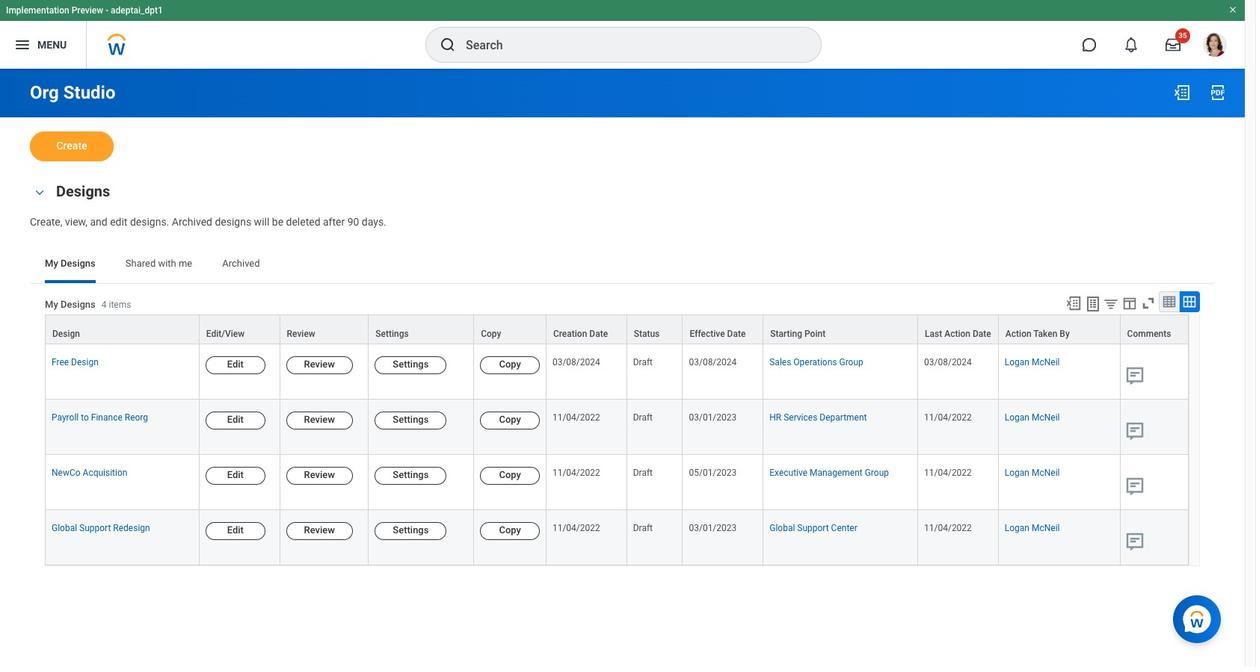 Task type: locate. For each thing, give the bounding box(es) containing it.
2 logan mcneil link from the top
[[1005, 410, 1060, 423]]

1 vertical spatial designs
[[61, 258, 96, 269]]

5 row from the top
[[45, 511, 1189, 566]]

settings button
[[375, 357, 447, 374], [375, 412, 447, 430], [375, 467, 447, 485], [375, 523, 447, 541]]

toolbar inside org studio main content
[[1059, 291, 1200, 315]]

1 logan mcneil link from the top
[[1005, 354, 1060, 368]]

global for global support center
[[770, 523, 795, 534]]

2 horizontal spatial date
[[973, 329, 991, 339]]

1 logan mcneil from the top
[[1005, 357, 1060, 368]]

4 draft from the top
[[633, 523, 653, 534]]

my down create,
[[45, 258, 58, 269]]

1 vertical spatial my
[[45, 299, 58, 310]]

design up free design link
[[52, 329, 80, 339]]

table image
[[1162, 294, 1177, 309]]

logan mcneil link for sales operations group
[[1005, 354, 1060, 368]]

settings
[[376, 329, 409, 339], [393, 359, 429, 370], [393, 414, 429, 425], [393, 470, 429, 481], [393, 525, 429, 536]]

logan mcneil
[[1005, 357, 1060, 368], [1005, 413, 1060, 423], [1005, 468, 1060, 479], [1005, 523, 1060, 534]]

activity stream image
[[1124, 365, 1146, 387], [1124, 420, 1146, 443], [1124, 476, 1146, 498], [1124, 531, 1146, 553]]

global support center
[[770, 523, 857, 534]]

2 logan mcneil from the top
[[1005, 413, 1060, 423]]

finance
[[91, 413, 122, 423]]

export to excel image
[[1173, 84, 1191, 102], [1066, 295, 1082, 312]]

designs up view,
[[56, 182, 110, 200]]

edit
[[227, 359, 244, 370], [227, 414, 244, 425], [227, 470, 244, 481], [227, 525, 244, 536]]

1 horizontal spatial support
[[797, 523, 829, 534]]

2 edit from the top
[[227, 414, 244, 425]]

1 mcneil from the top
[[1032, 357, 1060, 368]]

close environment banner image
[[1229, 5, 1238, 14]]

support left center
[[797, 523, 829, 534]]

logan mcneil for sales operations group
[[1005, 357, 1060, 368]]

2 my from the top
[[45, 299, 58, 310]]

studio
[[63, 82, 116, 103]]

designs
[[215, 216, 251, 228]]

0 horizontal spatial date
[[589, 329, 608, 339]]

logan mcneil for hr services department
[[1005, 413, 1060, 423]]

0 horizontal spatial support
[[79, 523, 111, 534]]

1 edit from the top
[[227, 359, 244, 370]]

copy button
[[480, 357, 540, 374], [480, 412, 540, 430], [480, 467, 540, 485], [480, 523, 540, 541]]

logan for hr services department
[[1005, 413, 1030, 423]]

row
[[45, 315, 1189, 345], [45, 345, 1189, 400], [45, 400, 1189, 455], [45, 455, 1189, 511], [45, 511, 1189, 566]]

archived down the "designs"
[[222, 258, 260, 269]]

0 horizontal spatial action
[[945, 329, 971, 339]]

adeptai_dpt1
[[111, 5, 163, 16]]

activity stream image for hr services department
[[1124, 420, 1146, 443]]

action
[[945, 329, 971, 339], [1006, 329, 1032, 339]]

1 vertical spatial 03/01/2023
[[689, 523, 737, 534]]

2 03/01/2023 from the top
[[689, 523, 737, 534]]

03/08/2024
[[553, 357, 600, 368], [689, 357, 737, 368], [924, 357, 972, 368]]

org studio
[[30, 82, 116, 103]]

Search Workday  search field
[[466, 28, 790, 61]]

last action date
[[925, 329, 991, 339]]

global down executive
[[770, 523, 795, 534]]

fullscreen image
[[1140, 295, 1157, 312]]

sales operations group
[[770, 357, 864, 368]]

3 date from the left
[[973, 329, 991, 339]]

03/01/2023 down 05/01/2023
[[689, 523, 737, 534]]

export to excel image left export to worksheets image
[[1066, 295, 1082, 312]]

tab list containing my designs
[[30, 247, 1215, 283]]

date right last
[[973, 329, 991, 339]]

0 vertical spatial group
[[839, 357, 864, 368]]

review inside popup button
[[287, 329, 315, 339]]

0 vertical spatial design
[[52, 329, 80, 339]]

my down my designs
[[45, 299, 58, 310]]

tab list inside org studio main content
[[30, 247, 1215, 283]]

11/04/2022
[[553, 413, 600, 423], [924, 413, 972, 423], [553, 468, 600, 479], [924, 468, 972, 479], [553, 523, 600, 534], [924, 523, 972, 534]]

redesign
[[113, 523, 150, 534]]

action left "taken" on the right
[[1006, 329, 1032, 339]]

settings inside popup button
[[376, 329, 409, 339]]

after
[[323, 216, 345, 228]]

group
[[839, 357, 864, 368], [865, 468, 889, 479]]

tab list
[[30, 247, 1215, 283]]

03/01/2023 for hr services department
[[689, 413, 737, 423]]

copy inside popup button
[[481, 329, 501, 339]]

1 global from the left
[[52, 523, 77, 534]]

0 vertical spatial designs
[[56, 182, 110, 200]]

copy for second copy button from the bottom of the org studio main content
[[499, 470, 521, 481]]

global support center link
[[770, 520, 857, 534]]

by
[[1060, 329, 1070, 339]]

03/01/2023 for global support center
[[689, 523, 737, 534]]

days.
[[362, 216, 386, 228]]

newco acquisition
[[52, 468, 127, 479]]

settings for second settings button
[[393, 414, 429, 425]]

edit for 1st edit button
[[227, 359, 244, 370]]

4 logan mcneil link from the top
[[1005, 520, 1060, 534]]

05/01/2023
[[689, 468, 737, 479]]

3 edit from the top
[[227, 470, 244, 481]]

2 draft from the top
[[633, 413, 653, 423]]

designs down view,
[[61, 258, 96, 269]]

copy for copy popup button
[[481, 329, 501, 339]]

services
[[784, 413, 818, 423]]

operations
[[794, 357, 837, 368]]

group right management
[[865, 468, 889, 479]]

4 mcneil from the top
[[1032, 523, 1060, 534]]

free
[[52, 357, 69, 368]]

3 logan mcneil link from the top
[[1005, 465, 1060, 479]]

1 copy button from the top
[[480, 357, 540, 374]]

review for third review button from the bottom
[[304, 414, 335, 425]]

date right creation
[[589, 329, 608, 339]]

0 vertical spatial archived
[[172, 216, 212, 228]]

row containing design
[[45, 315, 1189, 345]]

design
[[52, 329, 80, 339], [71, 357, 99, 368]]

2 03/08/2024 from the left
[[689, 357, 737, 368]]

copy
[[481, 329, 501, 339], [499, 359, 521, 370], [499, 414, 521, 425], [499, 470, 521, 481], [499, 525, 521, 536]]

3 logan mcneil from the top
[[1005, 468, 1060, 479]]

logan mcneil link for global support center
[[1005, 520, 1060, 534]]

support left redesign
[[79, 523, 111, 534]]

03/08/2024 down effective date
[[689, 357, 737, 368]]

draft
[[633, 357, 653, 368], [633, 413, 653, 423], [633, 468, 653, 479], [633, 523, 653, 534]]

2 copy button from the top
[[480, 412, 540, 430]]

my
[[45, 258, 58, 269], [45, 299, 58, 310]]

03/08/2024 down creation date
[[553, 357, 600, 368]]

hr
[[770, 413, 782, 423]]

0 horizontal spatial export to excel image
[[1066, 295, 1082, 312]]

designs for my designs 4 items
[[61, 299, 96, 310]]

1 03/01/2023 from the top
[[689, 413, 737, 423]]

1 vertical spatial design
[[71, 357, 99, 368]]

1 action from the left
[[945, 329, 971, 339]]

2 mcneil from the top
[[1032, 413, 1060, 423]]

support for center
[[797, 523, 829, 534]]

global down newco
[[52, 523, 77, 534]]

1 date from the left
[[589, 329, 608, 339]]

0 vertical spatial my
[[45, 258, 58, 269]]

date inside 'popup button'
[[727, 329, 746, 339]]

0 horizontal spatial archived
[[172, 216, 212, 228]]

0 horizontal spatial group
[[839, 357, 864, 368]]

comments
[[1127, 329, 1171, 339]]

export to excel image left view printable version (pdf) icon
[[1173, 84, 1191, 102]]

2 date from the left
[[727, 329, 746, 339]]

logan for sales operations group
[[1005, 357, 1030, 368]]

date right effective at right
[[727, 329, 746, 339]]

03/01/2023 up 05/01/2023
[[689, 413, 737, 423]]

settings for settings popup button
[[376, 329, 409, 339]]

click to view/edit grid preferences image
[[1122, 295, 1138, 312]]

copy for 1st copy button from the bottom
[[499, 525, 521, 536]]

create,
[[30, 216, 62, 228]]

designs group
[[30, 179, 1215, 229]]

starting
[[770, 329, 802, 339]]

justify image
[[13, 36, 31, 54]]

0 vertical spatial export to excel image
[[1173, 84, 1191, 102]]

draft for global support center
[[633, 523, 653, 534]]

design right free
[[71, 357, 99, 368]]

1 horizontal spatial action
[[1006, 329, 1032, 339]]

2 activity stream image from the top
[[1124, 420, 1146, 443]]

1 horizontal spatial export to excel image
[[1173, 84, 1191, 102]]

menu
[[37, 39, 67, 51]]

org studio main content
[[0, 69, 1245, 621]]

4 activity stream image from the top
[[1124, 531, 1146, 553]]

acquisition
[[83, 468, 127, 479]]

1 row from the top
[[45, 315, 1189, 345]]

executive management group link
[[770, 465, 889, 479]]

last
[[925, 329, 942, 339]]

settings for 1st settings button from the bottom of the org studio main content
[[393, 525, 429, 536]]

1 horizontal spatial date
[[727, 329, 746, 339]]

archived left the "designs"
[[172, 216, 212, 228]]

shared with me
[[125, 258, 192, 269]]

date for effective date
[[727, 329, 746, 339]]

3 logan from the top
[[1005, 468, 1030, 479]]

effective
[[690, 329, 725, 339]]

action right last
[[945, 329, 971, 339]]

4 edit from the top
[[227, 525, 244, 536]]

1 vertical spatial archived
[[222, 258, 260, 269]]

creation
[[553, 329, 587, 339]]

0 horizontal spatial 03/08/2024
[[553, 357, 600, 368]]

support
[[79, 523, 111, 534], [797, 523, 829, 534]]

1 support from the left
[[79, 523, 111, 534]]

1 activity stream image from the top
[[1124, 365, 1146, 387]]

review for 4th review button from the bottom of the org studio main content
[[304, 359, 335, 370]]

logan for global support center
[[1005, 523, 1030, 534]]

toolbar
[[1059, 291, 1200, 315]]

4 logan from the top
[[1005, 523, 1030, 534]]

0 vertical spatial 03/01/2023
[[689, 413, 737, 423]]

designs for my designs
[[61, 258, 96, 269]]

activity stream image for global support center
[[1124, 531, 1146, 553]]

designs button
[[56, 182, 110, 200]]

export to excel image inside toolbar
[[1066, 295, 1082, 312]]

2 review button from the top
[[286, 412, 353, 430]]

1 logan from the top
[[1005, 357, 1030, 368]]

3 activity stream image from the top
[[1124, 476, 1146, 498]]

03/08/2024 down last action date
[[924, 357, 972, 368]]

payroll to finance reorg
[[52, 413, 148, 423]]

designs left 4
[[61, 299, 96, 310]]

1 my from the top
[[45, 258, 58, 269]]

0 horizontal spatial global
[[52, 523, 77, 534]]

3 draft from the top
[[633, 468, 653, 479]]

1 vertical spatial export to excel image
[[1066, 295, 1082, 312]]

designs
[[56, 182, 110, 200], [61, 258, 96, 269], [61, 299, 96, 310]]

1 review button from the top
[[286, 357, 353, 374]]

activity stream image for sales operations group
[[1124, 365, 1146, 387]]

hr services department link
[[770, 410, 867, 423]]

4 logan mcneil from the top
[[1005, 523, 1060, 534]]

2 support from the left
[[797, 523, 829, 534]]

designs inside tab list
[[61, 258, 96, 269]]

2 action from the left
[[1006, 329, 1032, 339]]

1 horizontal spatial global
[[770, 523, 795, 534]]

2 logan from the top
[[1005, 413, 1030, 423]]

archived
[[172, 216, 212, 228], [222, 258, 260, 269]]

be
[[272, 216, 283, 228]]

global
[[52, 523, 77, 534], [770, 523, 795, 534]]

global for global support redesign
[[52, 523, 77, 534]]

hr services department
[[770, 413, 867, 423]]

1 horizontal spatial group
[[865, 468, 889, 479]]

1 draft from the top
[[633, 357, 653, 368]]

1 settings button from the top
[[375, 357, 447, 374]]

1 vertical spatial group
[[865, 468, 889, 479]]

-
[[106, 5, 109, 16]]

action taken by
[[1006, 329, 1070, 339]]

implementation preview -   adeptai_dpt1
[[6, 5, 163, 16]]

4 copy button from the top
[[480, 523, 540, 541]]

2 vertical spatial designs
[[61, 299, 96, 310]]

4 row from the top
[[45, 455, 1189, 511]]

2 global from the left
[[770, 523, 795, 534]]

logan
[[1005, 357, 1030, 368], [1005, 413, 1030, 423], [1005, 468, 1030, 479], [1005, 523, 1030, 534]]

date for creation date
[[589, 329, 608, 339]]

2 horizontal spatial 03/08/2024
[[924, 357, 972, 368]]

group down starting point popup button
[[839, 357, 864, 368]]

3 mcneil from the top
[[1032, 468, 1060, 479]]

my designs
[[45, 258, 96, 269]]

shared
[[125, 258, 156, 269]]

profile logan mcneil image
[[1203, 33, 1227, 60]]

copy for first copy button from the top
[[499, 359, 521, 370]]

35
[[1179, 31, 1187, 40]]

create
[[56, 140, 87, 152]]

my inside tab list
[[45, 258, 58, 269]]

newco acquisition link
[[52, 465, 127, 479]]

1 edit button from the top
[[205, 357, 265, 374]]

1 horizontal spatial 03/08/2024
[[689, 357, 737, 368]]

export to worksheets image
[[1084, 295, 1102, 313]]

mcneil
[[1032, 357, 1060, 368], [1032, 413, 1060, 423], [1032, 468, 1060, 479], [1032, 523, 1060, 534]]

date
[[589, 329, 608, 339], [727, 329, 746, 339], [973, 329, 991, 339]]

to
[[81, 413, 89, 423]]



Task type: vqa. For each thing, say whether or not it's contained in the screenshot.
Logan McNeil corresponding to Executive Management Group
yes



Task type: describe. For each thing, give the bounding box(es) containing it.
and
[[90, 216, 107, 228]]

edit for 1st edit button from the bottom
[[227, 525, 244, 536]]

draft for hr services department
[[633, 413, 653, 423]]

notifications large image
[[1124, 37, 1139, 52]]

sales
[[770, 357, 791, 368]]

payroll to finance reorg link
[[52, 410, 148, 423]]

search image
[[439, 36, 457, 54]]

logan mcneil for global support center
[[1005, 523, 1060, 534]]

free design
[[52, 357, 99, 368]]

review for 2nd review button from the bottom of the org studio main content
[[304, 470, 335, 481]]

90
[[347, 216, 359, 228]]

designs.
[[130, 216, 169, 228]]

org
[[30, 82, 59, 103]]

menu button
[[0, 21, 86, 69]]

view,
[[65, 216, 87, 228]]

mcneil for global support center
[[1032, 523, 1060, 534]]

global support redesign
[[52, 523, 150, 534]]

status
[[634, 329, 660, 339]]

edit for 3rd edit button from the top
[[227, 470, 244, 481]]

sales operations group link
[[770, 354, 864, 368]]

35 button
[[1157, 28, 1190, 61]]

edit/view
[[206, 329, 245, 339]]

me
[[179, 258, 192, 269]]

starting point
[[770, 329, 826, 339]]

logan mcneil for executive management group
[[1005, 468, 1060, 479]]

review button
[[280, 315, 368, 344]]

3 edit button from the top
[[205, 467, 265, 485]]

export to excel image for view printable version (pdf) icon
[[1173, 84, 1191, 102]]

2 row from the top
[[45, 345, 1189, 400]]

preview
[[72, 5, 103, 16]]

3 row from the top
[[45, 400, 1189, 455]]

4 settings button from the top
[[375, 523, 447, 541]]

expand table image
[[1182, 294, 1197, 309]]

management
[[810, 468, 863, 479]]

point
[[805, 329, 826, 339]]

items
[[109, 300, 131, 310]]

my for my designs
[[45, 258, 58, 269]]

4
[[102, 300, 107, 310]]

mcneil for hr services department
[[1032, 413, 1060, 423]]

effective date button
[[683, 315, 763, 344]]

1 horizontal spatial archived
[[222, 258, 260, 269]]

export to excel image for export to worksheets image
[[1066, 295, 1082, 312]]

implementation
[[6, 5, 69, 16]]

creation date
[[553, 329, 608, 339]]

select to filter grid data image
[[1103, 296, 1119, 312]]

3 review button from the top
[[286, 467, 353, 485]]

draft for executive management group
[[633, 468, 653, 479]]

department
[[820, 413, 867, 423]]

4 edit button from the top
[[205, 523, 265, 541]]

3 03/08/2024 from the left
[[924, 357, 972, 368]]

copy button
[[474, 315, 546, 344]]

settings for 1st settings button from the top of the org studio main content
[[393, 359, 429, 370]]

my designs 4 items
[[45, 299, 131, 310]]

archived inside designs group
[[172, 216, 212, 228]]

logan mcneil link for executive management group
[[1005, 465, 1060, 479]]

activity stream image for executive management group
[[1124, 476, 1146, 498]]

edit/view button
[[199, 315, 279, 344]]

creation date button
[[547, 315, 626, 344]]

inbox large image
[[1166, 37, 1181, 52]]

settings button
[[369, 315, 473, 344]]

last action date button
[[918, 315, 998, 344]]

review for review popup button
[[287, 329, 315, 339]]

group for executive management group
[[865, 468, 889, 479]]

settings for 3rd settings button
[[393, 470, 429, 481]]

center
[[831, 523, 857, 534]]

menu banner
[[0, 0, 1245, 69]]

mcneil for executive management group
[[1032, 468, 1060, 479]]

executive
[[770, 468, 808, 479]]

effective date
[[690, 329, 746, 339]]

support for redesign
[[79, 523, 111, 534]]

2 edit button from the top
[[205, 412, 265, 430]]

view printable version (pdf) image
[[1209, 84, 1227, 102]]

taken
[[1034, 329, 1058, 339]]

chevron down image
[[31, 187, 49, 198]]

global support redesign link
[[52, 520, 150, 534]]

review for first review button from the bottom of the org studio main content
[[304, 525, 335, 536]]

free design link
[[52, 354, 99, 368]]

edit
[[110, 216, 127, 228]]

mcneil for sales operations group
[[1032, 357, 1060, 368]]

draft for sales operations group
[[633, 357, 653, 368]]

action taken by button
[[999, 315, 1120, 344]]

design button
[[46, 315, 199, 344]]

comments button
[[1121, 315, 1188, 344]]

starting point button
[[764, 315, 918, 344]]

3 copy button from the top
[[480, 467, 540, 485]]

deleted
[[286, 216, 320, 228]]

edit for 3rd edit button from the bottom
[[227, 414, 244, 425]]

status button
[[627, 315, 682, 344]]

reorg
[[125, 413, 148, 423]]

logan mcneil link for hr services department
[[1005, 410, 1060, 423]]

1 03/08/2024 from the left
[[553, 357, 600, 368]]

4 review button from the top
[[286, 523, 353, 541]]

logan for executive management group
[[1005, 468, 1030, 479]]

design inside popup button
[[52, 329, 80, 339]]

with
[[158, 258, 176, 269]]

my for my designs 4 items
[[45, 299, 58, 310]]

executive management group
[[770, 468, 889, 479]]

3 settings button from the top
[[375, 467, 447, 485]]

create, view, and edit designs. archived designs will be deleted after 90 days.
[[30, 216, 386, 228]]

newco
[[52, 468, 80, 479]]

copy for third copy button from the bottom of the org studio main content
[[499, 414, 521, 425]]

payroll
[[52, 413, 79, 423]]

2 settings button from the top
[[375, 412, 447, 430]]

will
[[254, 216, 269, 228]]

group for sales operations group
[[839, 357, 864, 368]]

designs inside group
[[56, 182, 110, 200]]

create button
[[30, 132, 114, 162]]



